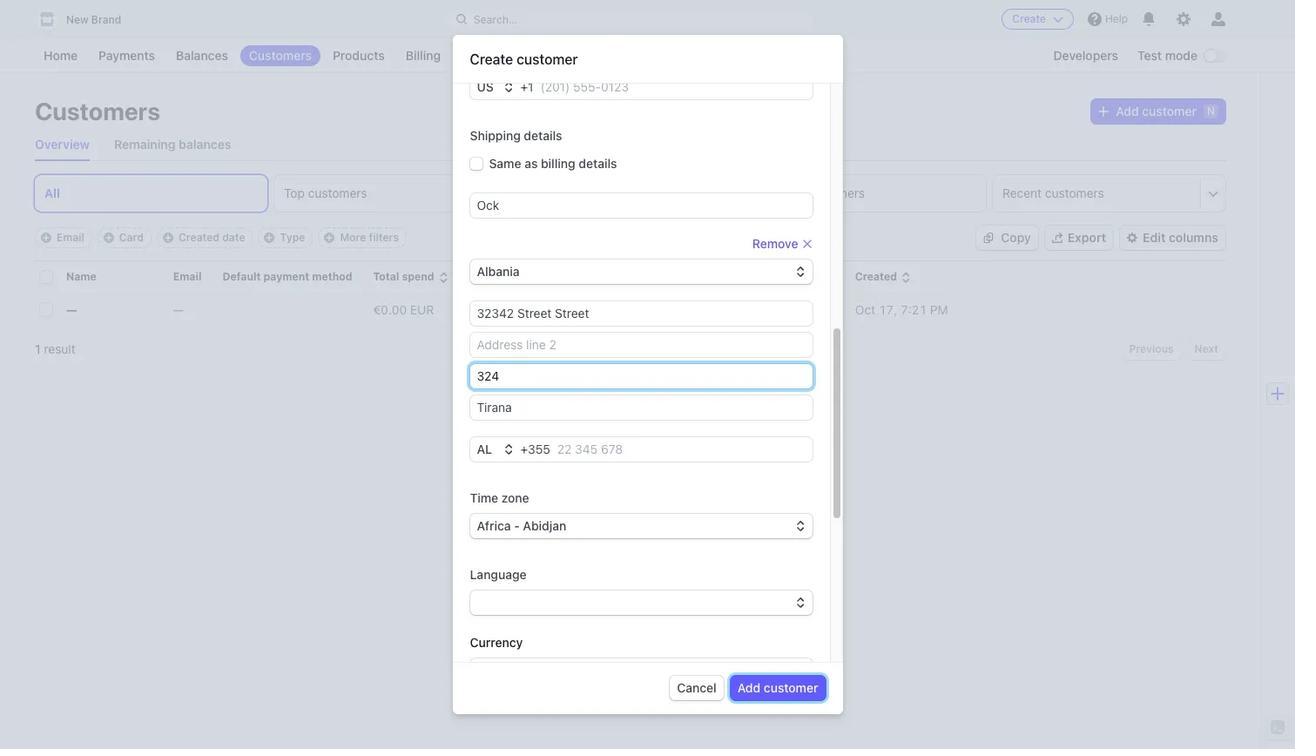 Task type: locate. For each thing, give the bounding box(es) containing it.
1
[[528, 79, 534, 94], [35, 342, 41, 356]]

previous button
[[1123, 339, 1181, 360]]

1 eur from the left
[[410, 302, 434, 317]]

next
[[1195, 342, 1219, 356]]

0 horizontal spatial created
[[179, 231, 220, 244]]

0 horizontal spatial add
[[738, 681, 761, 695]]

more
[[340, 231, 366, 244]]

1 horizontal spatial eur
[[593, 302, 617, 317]]

1 horizontal spatial payment
[[775, 270, 821, 283]]

0 vertical spatial add customer
[[1116, 104, 1197, 119]]

Address line 2 text field
[[470, 333, 813, 357]]

create up developers link
[[1013, 12, 1046, 25]]

test
[[1138, 48, 1162, 63]]

1 left result
[[35, 342, 41, 356]]

shipping details
[[470, 128, 563, 143]]

1 tab list from the top
[[35, 129, 1226, 161]]

payment
[[264, 270, 310, 283], [775, 270, 821, 283]]

remaining balances link
[[114, 129, 231, 160]]

customers for recent customers
[[1046, 186, 1105, 200]]

—
[[66, 302, 77, 317], [173, 302, 184, 317]]

0 vertical spatial add
[[1116, 104, 1140, 119]]

€0.00 eur down dispute losses
[[638, 302, 699, 317]]

3 customers from the left
[[806, 186, 865, 200]]

tab list up first-time customers link
[[35, 129, 1226, 161]]

details up same as billing details
[[524, 128, 563, 143]]

first-time customers link
[[514, 175, 747, 212]]

1 customers from the left
[[308, 186, 367, 200]]

0 horizontal spatial €0.00
[[373, 302, 407, 317]]

create for create customer
[[470, 51, 513, 67]]

repeat customers
[[763, 186, 865, 200]]

add created date image
[[163, 233, 173, 243]]

refunds
[[556, 270, 599, 283]]

top customers
[[284, 186, 367, 200]]

Jenny Rosen text field
[[470, 193, 813, 218]]

customers right time
[[581, 186, 640, 200]]

0 vertical spatial customer
[[517, 51, 578, 67]]

2 horizontal spatial €0.00 eur
[[638, 302, 699, 317]]

add customer button
[[731, 676, 826, 701]]

0 horizontal spatial 1
[[35, 342, 41, 356]]

1 vertical spatial create
[[470, 51, 513, 67]]

oct 17, 7:21 pm
[[856, 302, 949, 317]]

add customer right the cancel
[[738, 681, 819, 695]]

3 eur from the left
[[675, 302, 699, 317]]

1 vertical spatial customer
[[1143, 104, 1197, 119]]

1 vertical spatial details
[[579, 156, 617, 171]]

tab list
[[35, 129, 1226, 161], [35, 175, 1226, 212]]

0 horizontal spatial create
[[470, 51, 513, 67]]

created for created
[[856, 270, 898, 283]]

create inside button
[[1013, 12, 1046, 25]]

+ down create customer
[[521, 79, 528, 94]]

1 vertical spatial created
[[856, 270, 898, 283]]

+ up "zone"
[[521, 442, 528, 457]]

1 horizontal spatial customers
[[249, 48, 312, 63]]

add type image
[[264, 233, 275, 243]]

€0.00 down the dispute
[[638, 302, 671, 317]]

1 €0.00 from the left
[[373, 302, 407, 317]]

customers up overview
[[35, 97, 160, 125]]

language
[[470, 567, 527, 582]]

2 + from the top
[[521, 442, 528, 457]]

oct 17, 7:21 pm link
[[856, 295, 1226, 324]]

cancel
[[677, 681, 717, 695]]

repeat customers link
[[754, 175, 986, 212]]

4 customers from the left
[[1046, 186, 1105, 200]]

remaining
[[114, 137, 176, 152]]

— link down name
[[66, 295, 117, 324]]

0 horizontal spatial payments
[[99, 48, 155, 63]]

0 horizontal spatial €0.00 eur
[[373, 302, 434, 317]]

1 horizontal spatial details
[[579, 156, 617, 171]]

1 horizontal spatial created
[[856, 270, 898, 283]]

1 vertical spatial customers
[[35, 97, 160, 125]]

email right add email image
[[57, 231, 84, 244]]

1 horizontal spatial — link
[[173, 295, 223, 324]]

eur for 1st €0.00 eur link from left
[[410, 302, 434, 317]]

create for create
[[1013, 12, 1046, 25]]

africa
[[477, 518, 511, 533]]

1 — from the left
[[66, 302, 77, 317]]

0 vertical spatial details
[[524, 128, 563, 143]]

1 horizontal spatial —
[[173, 302, 184, 317]]

1 horizontal spatial €0.00 eur
[[556, 302, 617, 317]]

last payment
[[749, 270, 821, 283]]

remove button
[[753, 235, 813, 253]]

€0.00 eur link down refunds
[[556, 295, 638, 324]]

1 vertical spatial email
[[173, 270, 202, 283]]

reports link
[[453, 45, 516, 66]]

customers left products
[[249, 48, 312, 63]]

355
[[528, 442, 551, 457]]

created up oct
[[856, 270, 898, 283]]

2 €0.00 eur link from the left
[[556, 295, 638, 324]]

customers right top on the left top of the page
[[308, 186, 367, 200]]

0 horizontal spatial eur
[[410, 302, 434, 317]]

+
[[521, 79, 528, 94], [521, 442, 528, 457]]

add right svg image on the right
[[1116, 104, 1140, 119]]

1 vertical spatial 1
[[35, 342, 41, 356]]

copy button
[[977, 226, 1038, 250]]

same
[[489, 156, 522, 171]]

1 horizontal spatial 1
[[528, 79, 534, 94]]

1 €0.00 eur from the left
[[373, 302, 434, 317]]

customers up the export button
[[1046, 186, 1105, 200]]

payment down type
[[264, 270, 310, 283]]

payments up 0 link
[[469, 270, 521, 283]]

reports
[[462, 48, 507, 63]]

brand
[[91, 13, 121, 26]]

tab list down billing
[[35, 175, 1226, 212]]

create down search…
[[470, 51, 513, 67]]

0 vertical spatial create
[[1013, 12, 1046, 25]]

0 horizontal spatial email
[[57, 231, 84, 244]]

1 down create customer
[[528, 79, 534, 94]]

add
[[1116, 104, 1140, 119], [738, 681, 761, 695]]

Search… search field
[[446, 8, 815, 30]]

payments down the brand
[[99, 48, 155, 63]]

€0.00 eur down refunds
[[556, 302, 617, 317]]

details
[[524, 128, 563, 143], [579, 156, 617, 171]]

— link
[[66, 295, 117, 324], [173, 295, 223, 324]]

add more filters image
[[324, 233, 335, 243]]

next button
[[1188, 339, 1226, 360]]

0 horizontal spatial —
[[66, 302, 77, 317]]

eur down spend
[[410, 302, 434, 317]]

— down add created date icon
[[173, 302, 184, 317]]

all link
[[35, 175, 268, 212]]

0 horizontal spatial customer
[[517, 51, 578, 67]]

2 horizontal spatial customer
[[1143, 104, 1197, 119]]

1 horizontal spatial add
[[1116, 104, 1140, 119]]

svg image
[[984, 233, 995, 243]]

time
[[470, 491, 499, 505]]

2 horizontal spatial €0.00
[[638, 302, 671, 317]]

1 + from the top
[[521, 79, 528, 94]]

0 horizontal spatial add customer
[[738, 681, 819, 695]]

0 horizontal spatial details
[[524, 128, 563, 143]]

details up first-time customers
[[579, 156, 617, 171]]

0 horizontal spatial payment
[[264, 270, 310, 283]]

payments
[[99, 48, 155, 63], [469, 270, 521, 283]]

customers right the repeat
[[806, 186, 865, 200]]

1 horizontal spatial customer
[[764, 681, 819, 695]]

Select All checkbox
[[40, 271, 52, 283]]

€0.00 down total
[[373, 302, 407, 317]]

€0.00 eur link down "losses"
[[638, 295, 749, 324]]

1 vertical spatial tab list
[[35, 175, 1226, 212]]

€0.00 eur link down spend
[[373, 295, 469, 324]]

email
[[57, 231, 84, 244], [173, 270, 202, 283]]

2 tab list from the top
[[35, 175, 1226, 212]]

1 payment from the left
[[264, 270, 310, 283]]

add customer right svg image on the right
[[1116, 104, 1197, 119]]

default
[[223, 270, 261, 283]]

— right select item option
[[66, 302, 77, 317]]

created
[[179, 231, 220, 244], [856, 270, 898, 283]]

type
[[280, 231, 305, 244]]

new
[[66, 13, 89, 26]]

0 vertical spatial +
[[521, 79, 528, 94]]

1 horizontal spatial email
[[173, 270, 202, 283]]

0 vertical spatial created
[[179, 231, 220, 244]]

2 €0.00 from the left
[[556, 302, 590, 317]]

+ for 1
[[521, 79, 528, 94]]

default payment method
[[223, 270, 352, 283]]

2 €0.00 eur from the left
[[556, 302, 617, 317]]

0 vertical spatial 1
[[528, 79, 534, 94]]

2 eur from the left
[[593, 302, 617, 317]]

1 vertical spatial payments
[[469, 270, 521, 283]]

top
[[284, 186, 305, 200]]

2 payment from the left
[[775, 270, 821, 283]]

add customer
[[1116, 104, 1197, 119], [738, 681, 819, 695]]

1 horizontal spatial €0.00
[[556, 302, 590, 317]]

2 — from the left
[[173, 302, 184, 317]]

name
[[66, 270, 96, 283]]

email down add created date icon
[[173, 270, 202, 283]]

22 345 678 telephone field
[[551, 437, 813, 462]]

eur down dispute losses
[[675, 302, 699, 317]]

+ 355
[[521, 442, 551, 457]]

1 horizontal spatial payments
[[469, 270, 521, 283]]

svg image
[[1099, 106, 1109, 117]]

toolbar containing email
[[35, 227, 407, 248]]

1 vertical spatial add customer
[[738, 681, 819, 695]]

— link down default
[[173, 295, 223, 324]]

export button
[[1045, 226, 1114, 250]]

€0.00 down refunds
[[556, 302, 590, 317]]

1 horizontal spatial create
[[1013, 12, 1046, 25]]

0
[[469, 302, 477, 317]]

1 vertical spatial +
[[521, 442, 528, 457]]

0 horizontal spatial — link
[[66, 295, 117, 324]]

2 horizontal spatial eur
[[675, 302, 699, 317]]

created for created date
[[179, 231, 220, 244]]

2 vertical spatial customer
[[764, 681, 819, 695]]

3 €0.00 eur from the left
[[638, 302, 699, 317]]

payment for last
[[775, 270, 821, 283]]

created right add created date icon
[[179, 231, 220, 244]]

payment down remove button at the right
[[775, 270, 821, 283]]

payments link
[[90, 45, 164, 66]]

products
[[333, 48, 385, 63]]

— for second the — link from the left
[[173, 302, 184, 317]]

remaining balances
[[114, 137, 231, 152]]

City text field
[[470, 396, 813, 420]]

€0.00 eur down total spend
[[373, 302, 434, 317]]

africa - abidjan
[[477, 518, 567, 533]]

create
[[1013, 12, 1046, 25], [470, 51, 513, 67]]

Postal code text field
[[470, 364, 813, 389]]

0 vertical spatial tab list
[[35, 129, 1226, 161]]

1 vertical spatial add
[[738, 681, 761, 695]]

add right the cancel
[[738, 681, 761, 695]]

customer
[[517, 51, 578, 67], [1143, 104, 1197, 119], [764, 681, 819, 695]]

created date
[[179, 231, 245, 244]]

eur down refunds
[[593, 302, 617, 317]]

toolbar
[[35, 227, 407, 248]]

cancel button
[[670, 676, 724, 701]]



Task type: describe. For each thing, give the bounding box(es) containing it.
— for first the — link from left
[[66, 302, 77, 317]]

new brand
[[66, 13, 121, 26]]

3 €0.00 from the left
[[638, 302, 671, 317]]

add email image
[[41, 233, 51, 243]]

add card image
[[104, 233, 114, 243]]

date
[[222, 231, 245, 244]]

first-time customers
[[524, 186, 640, 200]]

add customer inside button
[[738, 681, 819, 695]]

repeat
[[763, 186, 803, 200]]

customers link
[[240, 45, 321, 66]]

edit columns button
[[1121, 226, 1226, 250]]

top customers link
[[274, 175, 507, 212]]

overview link
[[35, 129, 90, 160]]

pm
[[931, 302, 949, 317]]

€0.00 for second €0.00 eur link from the right
[[556, 302, 590, 317]]

recent
[[1003, 186, 1042, 200]]

balances link
[[167, 45, 237, 66]]

17,
[[879, 302, 898, 317]]

billing link
[[397, 45, 450, 66]]

first-
[[524, 186, 553, 200]]

+ 1
[[521, 79, 534, 94]]

all
[[44, 186, 60, 200]]

oct
[[856, 302, 876, 317]]

spend
[[402, 270, 434, 283]]

total
[[373, 270, 399, 283]]

-
[[514, 518, 520, 533]]

dispute losses
[[638, 270, 715, 283]]

last
[[749, 270, 772, 283]]

total spend
[[373, 270, 434, 283]]

more filters
[[340, 231, 399, 244]]

products link
[[324, 45, 394, 66]]

recent customers
[[1003, 186, 1105, 200]]

1 €0.00 eur link from the left
[[373, 295, 469, 324]]

new brand button
[[35, 7, 139, 31]]

losses
[[681, 270, 715, 283]]

1 result
[[35, 342, 76, 356]]

time zone
[[470, 491, 529, 505]]

recent customers link
[[993, 175, 1201, 212]]

tab list containing overview
[[35, 129, 1226, 161]]

n
[[1208, 105, 1216, 118]]

billing
[[406, 48, 441, 63]]

2 — link from the left
[[173, 295, 223, 324]]

export
[[1068, 230, 1107, 245]]

home
[[44, 48, 78, 63]]

africa - abidjan button
[[470, 514, 813, 539]]

Address line 1 text field
[[470, 301, 813, 326]]

currency
[[470, 635, 523, 650]]

tab list containing all
[[35, 175, 1226, 212]]

connect
[[528, 48, 577, 63]]

home link
[[35, 45, 86, 66]]

connect link
[[519, 45, 585, 66]]

0 vertical spatial customers
[[249, 48, 312, 63]]

create button
[[1002, 9, 1074, 30]]

overview
[[35, 137, 90, 152]]

0 vertical spatial payments
[[99, 48, 155, 63]]

albania button
[[470, 260, 813, 284]]

0 horizontal spatial customers
[[35, 97, 160, 125]]

7:21
[[901, 302, 927, 317]]

+ for 355
[[521, 442, 528, 457]]

shipping
[[470, 128, 521, 143]]

test mode
[[1138, 48, 1198, 63]]

customers for repeat customers
[[806, 186, 865, 200]]

0 link
[[469, 295, 556, 324]]

customer inside button
[[764, 681, 819, 695]]

copy
[[1002, 230, 1031, 245]]

time
[[553, 186, 578, 200]]

Select Item checkbox
[[40, 303, 52, 316]]

create customer
[[470, 51, 578, 67]]

add inside add customer button
[[738, 681, 761, 695]]

open overflow menu image
[[1209, 188, 1219, 198]]

payment for default
[[264, 270, 310, 283]]

0 vertical spatial email
[[57, 231, 84, 244]]

previous
[[1130, 342, 1174, 356]]

mode
[[1166, 48, 1198, 63]]

€0.00 for 1st €0.00 eur link from left
[[373, 302, 407, 317]]

2 customers from the left
[[581, 186, 640, 200]]

remove
[[753, 236, 799, 251]]

columns
[[1169, 230, 1219, 245]]

1 — link from the left
[[66, 295, 117, 324]]

billing
[[541, 156, 576, 171]]

filters
[[369, 231, 399, 244]]

eur for second €0.00 eur link from the right
[[593, 302, 617, 317]]

1 horizontal spatial add customer
[[1116, 104, 1197, 119]]

dispute
[[638, 270, 678, 283]]

result
[[44, 342, 76, 356]]

method
[[312, 270, 352, 283]]

developers link
[[1045, 45, 1128, 66]]

customers for top customers
[[308, 186, 367, 200]]

(201) 555-0123 telephone field
[[534, 75, 813, 99]]

search…
[[474, 13, 518, 26]]

3 €0.00 eur link from the left
[[638, 295, 749, 324]]

as
[[525, 156, 538, 171]]

albania
[[477, 264, 520, 279]]

same as billing details
[[489, 156, 617, 171]]

balances
[[176, 48, 228, 63]]

edit
[[1143, 230, 1166, 245]]



Task type: vqa. For each thing, say whether or not it's contained in the screenshot.
the rightmost €0.00 eur
yes



